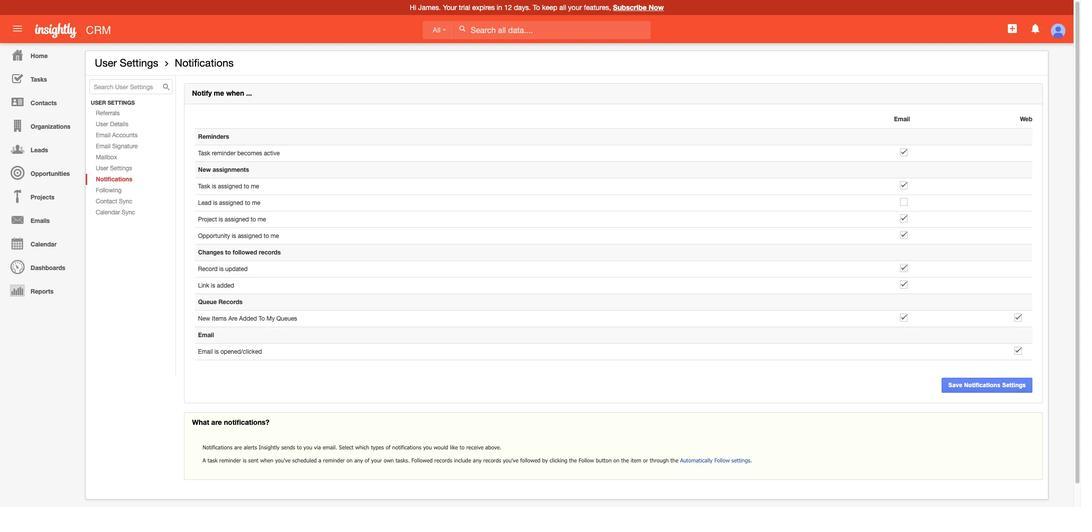 Task type: describe. For each thing, give the bounding box(es) containing it.
items
[[212, 316, 227, 323]]

1 any from the left
[[355, 458, 363, 464]]

1 the from the left
[[569, 458, 577, 464]]

sends
[[281, 445, 295, 451]]

0 vertical spatial user settings link
[[95, 57, 158, 69]]

contacts link
[[3, 90, 80, 114]]

leads
[[31, 146, 48, 154]]

1 on from the left
[[347, 458, 353, 464]]

white image
[[459, 25, 466, 32]]

opportunity is assigned to me
[[198, 233, 279, 240]]

1 vertical spatial user settings link
[[86, 163, 176, 174]]

me right notify
[[214, 89, 224, 97]]

...
[[246, 89, 252, 97]]

user settings
[[95, 57, 158, 69]]

subscribe
[[613, 3, 647, 12]]

record
[[198, 266, 218, 273]]

are for what
[[211, 418, 222, 427]]

item
[[631, 458, 642, 464]]

a
[[203, 458, 206, 464]]

by
[[542, 458, 548, 464]]

contact sync link
[[86, 196, 176, 207]]

notifications up task
[[203, 445, 233, 451]]

receive
[[467, 445, 484, 451]]

added
[[217, 282, 234, 290]]

crm
[[86, 24, 111, 37]]

reminder right task
[[219, 458, 241, 464]]

dashboards
[[31, 264, 65, 272]]

0 horizontal spatial records
[[259, 249, 281, 256]]

2 follow from the left
[[715, 458, 730, 464]]

to up 'changes to followed records'
[[264, 233, 269, 240]]

of for notifications
[[386, 445, 391, 451]]

link is added
[[198, 282, 234, 290]]

or
[[643, 458, 648, 464]]

your
[[443, 4, 457, 12]]

keep
[[542, 4, 558, 12]]

are
[[228, 316, 238, 323]]

email accounts link
[[86, 130, 176, 141]]

lead
[[198, 200, 212, 207]]

to right like
[[460, 445, 465, 451]]

1 vertical spatial your
[[371, 458, 382, 464]]

opportunities link
[[3, 161, 80, 185]]

dashboards link
[[3, 255, 80, 279]]

updated
[[225, 266, 248, 273]]

0 vertical spatial settings
[[120, 57, 158, 69]]

email is opened/clicked
[[198, 349, 262, 356]]

settings inside button
[[1003, 382, 1026, 389]]

accounts
[[112, 132, 138, 139]]

referrals
[[96, 110, 120, 117]]

organizations link
[[3, 114, 80, 137]]

types
[[371, 445, 384, 451]]

2 vertical spatial user
[[96, 165, 108, 172]]

reminders
[[198, 133, 229, 141]]

james.
[[418, 4, 441, 12]]

following link
[[86, 185, 176, 196]]

my
[[267, 316, 275, 323]]

tasks link
[[3, 67, 80, 90]]

to up project is assigned to me
[[245, 200, 250, 207]]

web
[[1021, 115, 1033, 123]]

task
[[208, 458, 218, 464]]

new for new assignments
[[198, 166, 211, 174]]

0 vertical spatial followed
[[233, 249, 257, 256]]

all
[[560, 4, 567, 12]]

assigned for opportunity
[[238, 233, 262, 240]]

is left sent
[[243, 458, 247, 464]]

calendar inside user settings referrals user details email accounts email signature mailbox user settings notifications following contact sync calendar sync
[[96, 209, 120, 216]]

all link
[[423, 21, 453, 39]]

1 vertical spatial followed
[[520, 458, 541, 464]]

1 vertical spatial user
[[96, 121, 108, 128]]

notifications inside button
[[965, 382, 1001, 389]]

user settings referrals user details email accounts email signature mailbox user settings notifications following contact sync calendar sync
[[91, 99, 138, 216]]

task for task is assigned to me
[[198, 183, 210, 190]]

trial
[[459, 4, 471, 12]]

new assignments
[[198, 166, 249, 174]]

mailbox
[[96, 154, 117, 161]]

Search all data.... text field
[[453, 21, 651, 39]]

tasks.
[[396, 458, 410, 464]]

opened/clicked
[[221, 349, 262, 356]]

project
[[198, 216, 217, 223]]

calendar inside "calendar" link
[[31, 241, 57, 248]]

me for project is assigned to me
[[258, 216, 266, 223]]

automatically
[[680, 458, 713, 464]]

queues
[[277, 316, 297, 323]]

notifications up notify
[[175, 57, 234, 69]]

subscribe now link
[[613, 3, 664, 12]]

notifications are alerts insightly sends to you via email. select which types of notifications you would like to receive above.
[[203, 445, 502, 451]]

3 the from the left
[[671, 458, 679, 464]]

projects
[[31, 194, 55, 201]]

user
[[91, 99, 106, 106]]

above.
[[485, 445, 502, 451]]

home
[[31, 52, 48, 60]]

a task reminder is sent when you've scheduled a reminder on any of your own tasks. followed records include any records you've followed by clicking the follow button on the item or through the automatically follow settings .
[[203, 458, 752, 464]]

0 horizontal spatial to
[[259, 316, 265, 323]]

navigation containing home
[[0, 43, 80, 303]]

active
[[264, 150, 280, 157]]

own
[[384, 458, 394, 464]]

2 horizontal spatial records
[[484, 458, 501, 464]]

to up opportunity is assigned to me
[[251, 216, 256, 223]]

days.
[[514, 4, 531, 12]]

a
[[319, 458, 321, 464]]

in
[[497, 4, 503, 12]]

sent
[[248, 458, 259, 464]]

followed
[[412, 458, 433, 464]]

added
[[239, 316, 257, 323]]

clicking
[[550, 458, 568, 464]]

save notifications settings
[[949, 382, 1026, 389]]

like
[[450, 445, 458, 451]]

queue
[[198, 299, 217, 306]]

select
[[339, 445, 354, 451]]

1 horizontal spatial records
[[435, 458, 453, 464]]

emails link
[[3, 208, 80, 232]]



Task type: locate. For each thing, give the bounding box(es) containing it.
records
[[219, 299, 243, 306]]

me for opportunity is assigned to me
[[271, 233, 279, 240]]

0 vertical spatial calendar
[[96, 209, 120, 216]]

me for task is assigned to me
[[251, 183, 259, 190]]

now
[[649, 3, 664, 12]]

1 horizontal spatial the
[[621, 458, 629, 464]]

is right project
[[219, 216, 223, 223]]

me up project is assigned to me
[[252, 200, 261, 207]]

1 horizontal spatial are
[[234, 445, 242, 451]]

2 you've from the left
[[503, 458, 519, 464]]

expires
[[472, 4, 495, 12]]

is for record
[[219, 266, 224, 273]]

user down referrals
[[96, 121, 108, 128]]

calendar
[[96, 209, 120, 216], [31, 241, 57, 248]]

organizations
[[31, 123, 70, 130]]

is right lead
[[213, 200, 218, 207]]

to down assignments
[[244, 183, 249, 190]]

notify
[[192, 89, 212, 97]]

queue records
[[198, 299, 243, 306]]

is left opened/clicked
[[215, 349, 219, 356]]

me up opportunity is assigned to me
[[258, 216, 266, 223]]

you left via
[[304, 445, 312, 451]]

1 vertical spatial when
[[260, 458, 274, 464]]

2 any from the left
[[473, 458, 482, 464]]

project is assigned to me
[[198, 216, 266, 223]]

you
[[304, 445, 312, 451], [423, 445, 432, 451]]

scheduled
[[293, 458, 317, 464]]

1 vertical spatial of
[[365, 458, 370, 464]]

to
[[244, 183, 249, 190], [245, 200, 250, 207], [251, 216, 256, 223], [264, 233, 269, 240], [225, 249, 231, 256], [297, 445, 302, 451], [460, 445, 465, 451]]

me up 'changes to followed records'
[[271, 233, 279, 240]]

your right all
[[568, 4, 582, 12]]

0 horizontal spatial the
[[569, 458, 577, 464]]

any
[[355, 458, 363, 464], [473, 458, 482, 464]]

is right "link"
[[211, 282, 215, 290]]

0 vertical spatial when
[[226, 89, 244, 97]]

0 vertical spatial task
[[198, 150, 210, 157]]

task
[[198, 150, 210, 157], [198, 183, 210, 190]]

new left 'items'
[[198, 316, 210, 323]]

1 horizontal spatial any
[[473, 458, 482, 464]]

following
[[96, 187, 122, 194]]

assigned for task
[[218, 183, 242, 190]]

notifications?
[[224, 418, 270, 427]]

2 task from the top
[[198, 183, 210, 190]]

.
[[751, 458, 752, 464]]

0 vertical spatial sync
[[119, 198, 132, 205]]

1 vertical spatial settings
[[110, 165, 132, 172]]

hi james. your trial expires in 12 days. to keep all your features, subscribe now
[[410, 3, 664, 12]]

email.
[[323, 445, 337, 451]]

task reminder becomes active
[[198, 150, 280, 157]]

1 horizontal spatial your
[[568, 4, 582, 12]]

2 the from the left
[[621, 458, 629, 464]]

1 you've from the left
[[275, 458, 291, 464]]

is
[[212, 183, 216, 190], [213, 200, 218, 207], [219, 216, 223, 223], [232, 233, 236, 240], [219, 266, 224, 273], [211, 282, 215, 290], [215, 349, 219, 356], [243, 458, 247, 464]]

me for lead is assigned to me
[[252, 200, 261, 207]]

0 horizontal spatial on
[[347, 458, 353, 464]]

0 vertical spatial user
[[95, 57, 117, 69]]

to left keep
[[533, 4, 540, 12]]

what are notifications?
[[192, 418, 270, 427]]

0 horizontal spatial any
[[355, 458, 363, 464]]

notifications inside user settings referrals user details email accounts email signature mailbox user settings notifications following contact sync calendar sync
[[96, 176, 132, 183]]

settings inside user settings referrals user details email accounts email signature mailbox user settings notifications following contact sync calendar sync
[[110, 165, 132, 172]]

sync
[[119, 198, 132, 205], [122, 209, 135, 216]]

insightly
[[259, 445, 280, 451]]

to inside "hi james. your trial expires in 12 days. to keep all your features, subscribe now"
[[533, 4, 540, 12]]

include
[[454, 458, 471, 464]]

notifications image
[[1030, 23, 1042, 35]]

reminder up the new assignments
[[212, 150, 236, 157]]

calendar sync link
[[86, 207, 176, 218]]

navigation
[[0, 43, 80, 303]]

1 vertical spatial notifications link
[[86, 174, 176, 185]]

the right clicking
[[569, 458, 577, 464]]

details
[[110, 121, 128, 128]]

of right the types
[[386, 445, 391, 451]]

1 horizontal spatial to
[[533, 4, 540, 12]]

to right sends on the bottom left of page
[[297, 445, 302, 451]]

user down mailbox
[[96, 165, 108, 172]]

you left would
[[423, 445, 432, 451]]

0 horizontal spatial followed
[[233, 249, 257, 256]]

0 vertical spatial new
[[198, 166, 211, 174]]

0 vertical spatial of
[[386, 445, 391, 451]]

mailbox link
[[86, 152, 176, 163]]

1 task from the top
[[198, 150, 210, 157]]

assigned up project is assigned to me
[[219, 200, 243, 207]]

through
[[650, 458, 669, 464]]

task for task reminder becomes active
[[198, 150, 210, 157]]

1 horizontal spatial calendar
[[96, 209, 120, 216]]

1 horizontal spatial on
[[614, 458, 620, 464]]

0 horizontal spatial are
[[211, 418, 222, 427]]

2 on from the left
[[614, 458, 620, 464]]

is for lead
[[213, 200, 218, 207]]

followed down opportunity is assigned to me
[[233, 249, 257, 256]]

1 vertical spatial are
[[234, 445, 242, 451]]

record is updated
[[198, 266, 248, 273]]

0 horizontal spatial follow
[[579, 458, 594, 464]]

follow left button
[[579, 458, 594, 464]]

1 vertical spatial calendar
[[31, 241, 57, 248]]

0 vertical spatial notifications link
[[175, 57, 234, 69]]

are
[[211, 418, 222, 427], [234, 445, 242, 451]]

assigned up 'changes to followed records'
[[238, 233, 262, 240]]

on right button
[[614, 458, 620, 464]]

0 vertical spatial your
[[568, 4, 582, 12]]

12
[[504, 4, 512, 12]]

are right what
[[211, 418, 222, 427]]

emails
[[31, 217, 50, 225]]

you've left by
[[503, 458, 519, 464]]

signature
[[112, 143, 138, 150]]

opportunities
[[31, 170, 70, 178]]

followed left by
[[520, 458, 541, 464]]

notify me when ...
[[192, 89, 252, 97]]

contacts
[[31, 99, 57, 107]]

tasks
[[31, 76, 47, 83]]

changes to followed records
[[198, 249, 281, 256]]

2 vertical spatial settings
[[1003, 382, 1026, 389]]

projects link
[[3, 185, 80, 208]]

1 follow from the left
[[579, 458, 594, 464]]

are left alerts
[[234, 445, 242, 451]]

2 you from the left
[[423, 445, 432, 451]]

user settings link
[[95, 57, 158, 69], [86, 163, 176, 174]]

1 vertical spatial new
[[198, 316, 210, 323]]

leads link
[[3, 137, 80, 161]]

1 horizontal spatial followed
[[520, 458, 541, 464]]

task up lead
[[198, 183, 210, 190]]

0 vertical spatial are
[[211, 418, 222, 427]]

when
[[226, 89, 244, 97], [260, 458, 274, 464]]

None checkbox
[[900, 149, 908, 157], [900, 281, 908, 289], [900, 314, 908, 322], [900, 149, 908, 157], [900, 281, 908, 289], [900, 314, 908, 322]]

0 horizontal spatial you
[[304, 445, 312, 451]]

of for your
[[365, 458, 370, 464]]

1 horizontal spatial when
[[260, 458, 274, 464]]

sync up calendar sync 'link'
[[119, 198, 132, 205]]

is down project is assigned to me
[[232, 233, 236, 240]]

2 horizontal spatial the
[[671, 458, 679, 464]]

is for task
[[212, 183, 216, 190]]

notifications link up notify
[[175, 57, 234, 69]]

notifications
[[392, 445, 422, 451]]

would
[[434, 445, 448, 451]]

on
[[347, 458, 353, 464], [614, 458, 620, 464]]

user settings link down email signature link
[[86, 163, 176, 174]]

your left "own"
[[371, 458, 382, 464]]

which
[[355, 445, 370, 451]]

me up lead is assigned to me
[[251, 183, 259, 190]]

is for opportunity
[[232, 233, 236, 240]]

user down crm
[[95, 57, 117, 69]]

the
[[569, 458, 577, 464], [621, 458, 629, 464], [671, 458, 679, 464]]

records down opportunity is assigned to me
[[259, 249, 281, 256]]

via
[[314, 445, 321, 451]]

any down the "receive"
[[473, 458, 482, 464]]

new left assignments
[[198, 166, 211, 174]]

1 vertical spatial sync
[[122, 209, 135, 216]]

referrals link
[[86, 108, 176, 119]]

changes
[[198, 249, 224, 256]]

1 vertical spatial to
[[259, 316, 265, 323]]

notifications link
[[175, 57, 234, 69], [86, 174, 176, 185]]

what
[[192, 418, 209, 427]]

email
[[895, 115, 910, 123], [96, 132, 111, 139], [96, 143, 111, 150], [198, 332, 214, 339], [198, 349, 213, 356]]

you've
[[275, 458, 291, 464], [503, 458, 519, 464]]

to right changes
[[225, 249, 231, 256]]

follow left 'settings'
[[715, 458, 730, 464]]

calendar down contact
[[96, 209, 120, 216]]

settings
[[108, 99, 135, 106]]

task down reminders
[[198, 150, 210, 157]]

1 horizontal spatial you've
[[503, 458, 519, 464]]

hi
[[410, 4, 417, 12]]

new for new items are added to my queues
[[198, 316, 210, 323]]

notifications link down mailbox link
[[86, 174, 176, 185]]

assigned
[[218, 183, 242, 190], [219, 200, 243, 207], [225, 216, 249, 223], [238, 233, 262, 240]]

the left 'item'
[[621, 458, 629, 464]]

assigned up opportunity is assigned to me
[[225, 216, 249, 223]]

is for link
[[211, 282, 215, 290]]

1 new from the top
[[198, 166, 211, 174]]

of down which
[[365, 458, 370, 464]]

1 horizontal spatial follow
[[715, 458, 730, 464]]

1 horizontal spatial you
[[423, 445, 432, 451]]

when left ...
[[226, 89, 244, 97]]

user settings link up search user settings text field
[[95, 57, 158, 69]]

Search User Settings text field
[[89, 79, 173, 94]]

save
[[949, 382, 963, 389]]

0 horizontal spatial when
[[226, 89, 244, 97]]

assigned for lead
[[219, 200, 243, 207]]

is down the new assignments
[[212, 183, 216, 190]]

0 horizontal spatial you've
[[275, 458, 291, 464]]

records down would
[[435, 458, 453, 464]]

2 new from the top
[[198, 316, 210, 323]]

you've down sends on the bottom left of page
[[275, 458, 291, 464]]

are for notifications
[[234, 445, 242, 451]]

records down above.
[[484, 458, 501, 464]]

settings
[[732, 458, 751, 464]]

assigned for project
[[225, 216, 249, 223]]

contact
[[96, 198, 117, 205]]

is for email
[[215, 349, 219, 356]]

0 horizontal spatial of
[[365, 458, 370, 464]]

sync down contact sync link
[[122, 209, 135, 216]]

notifications up following
[[96, 176, 132, 183]]

is right record
[[219, 266, 224, 273]]

alerts
[[244, 445, 257, 451]]

1 you from the left
[[304, 445, 312, 451]]

calendar up dashboards 'link'
[[31, 241, 57, 248]]

any down which
[[355, 458, 363, 464]]

assigned up lead is assigned to me
[[218, 183, 242, 190]]

button
[[596, 458, 612, 464]]

automatically follow settings link
[[680, 458, 751, 464]]

is for project
[[219, 216, 223, 223]]

0 horizontal spatial your
[[371, 458, 382, 464]]

1 vertical spatial task
[[198, 183, 210, 190]]

followed
[[233, 249, 257, 256], [520, 458, 541, 464]]

calendar link
[[3, 232, 80, 255]]

when down insightly
[[260, 458, 274, 464]]

to
[[533, 4, 540, 12], [259, 316, 265, 323]]

reports link
[[3, 279, 80, 303]]

your inside "hi james. your trial expires in 12 days. to keep all your features, subscribe now"
[[568, 4, 582, 12]]

0 vertical spatial to
[[533, 4, 540, 12]]

notifications right the 'save'
[[965, 382, 1001, 389]]

all
[[433, 26, 441, 34]]

to left my at left bottom
[[259, 316, 265, 323]]

1 horizontal spatial of
[[386, 445, 391, 451]]

save notifications settings button
[[942, 378, 1033, 393]]

on down notifications are alerts insightly sends to you via email. select which types of notifications you would like to receive above.
[[347, 458, 353, 464]]

reminder down email.
[[323, 458, 345, 464]]

user details link
[[86, 119, 176, 130]]

None checkbox
[[900, 182, 908, 190], [900, 198, 908, 206], [900, 215, 908, 223], [900, 231, 908, 239], [900, 264, 908, 272], [1015, 314, 1022, 322], [1015, 347, 1022, 355], [900, 182, 908, 190], [900, 198, 908, 206], [900, 215, 908, 223], [900, 231, 908, 239], [900, 264, 908, 272], [1015, 314, 1022, 322], [1015, 347, 1022, 355]]

the right the through
[[671, 458, 679, 464]]

0 horizontal spatial calendar
[[31, 241, 57, 248]]



Task type: vqa. For each thing, say whether or not it's contained in the screenshot.
'Sync'
yes



